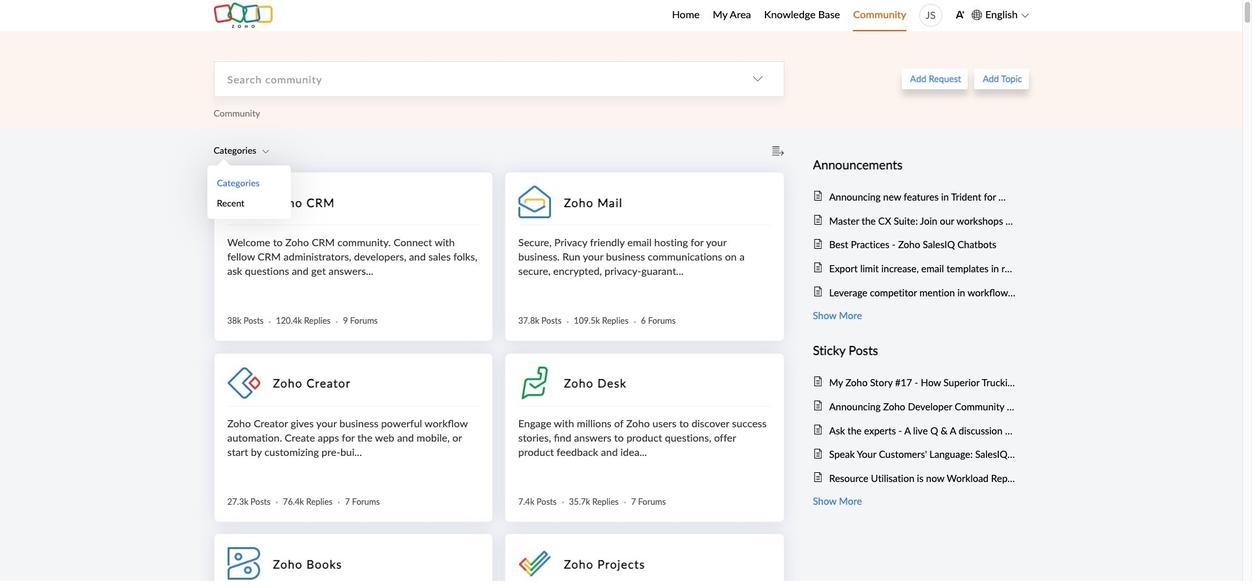 Task type: locate. For each thing, give the bounding box(es) containing it.
choose category image
[[262, 148, 269, 156]]

choose category element
[[732, 62, 784, 96], [214, 144, 269, 157]]

1 vertical spatial choose category element
[[214, 144, 269, 157]]

0 horizontal spatial choose category element
[[214, 144, 269, 157]]

0 vertical spatial heading
[[813, 155, 1016, 175]]

1 heading from the top
[[813, 155, 1016, 175]]

user preference element
[[956, 6, 966, 26]]

heading
[[813, 155, 1016, 175], [813, 341, 1016, 361]]

2 heading from the top
[[813, 341, 1016, 361]]

reader view image
[[772, 145, 785, 158]]

1 vertical spatial heading
[[813, 341, 1016, 361]]

0 vertical spatial choose category element
[[732, 62, 784, 96]]



Task type: vqa. For each thing, say whether or not it's contained in the screenshot.
choose category image on the left of the page
yes



Task type: describe. For each thing, give the bounding box(es) containing it.
choose category image
[[753, 74, 763, 84]]

user preference image
[[956, 10, 966, 20]]

Search community  field
[[214, 62, 732, 96]]

choose languages element
[[972, 7, 1029, 23]]

1 horizontal spatial choose category element
[[732, 62, 784, 96]]



